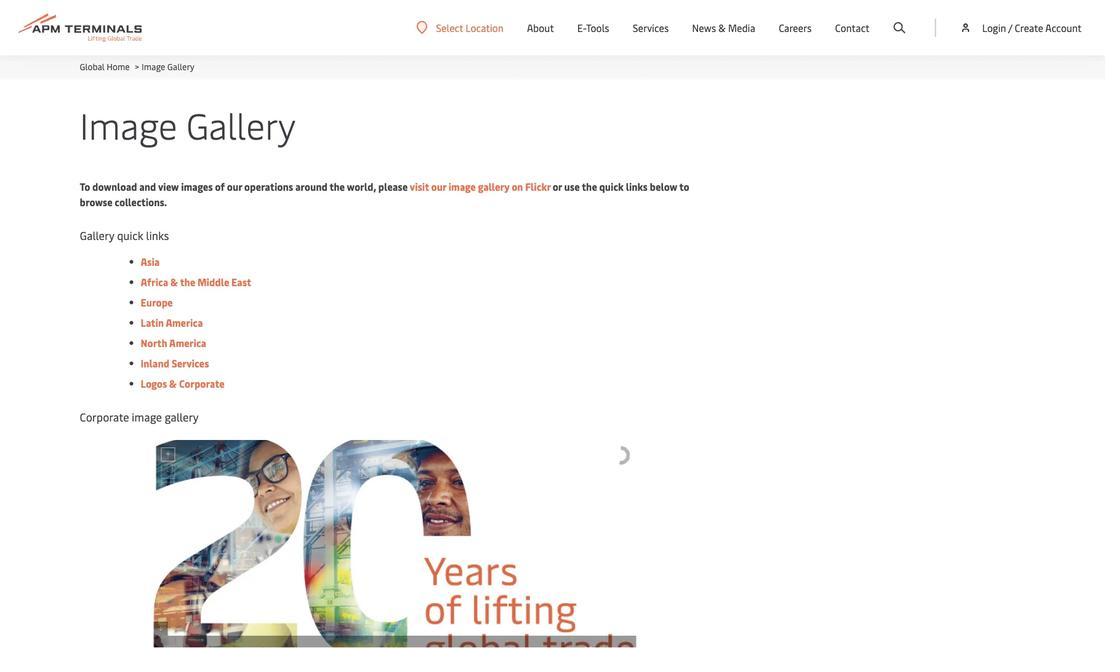 Task type: locate. For each thing, give the bounding box(es) containing it.
services
[[633, 21, 669, 34], [172, 357, 209, 370]]

0 vertical spatial links
[[626, 180, 648, 193]]

corporate
[[179, 377, 225, 390], [80, 409, 129, 424]]

0 vertical spatial america
[[166, 316, 203, 329]]

login
[[983, 21, 1007, 34]]

careers button
[[779, 0, 812, 55]]

europe link
[[141, 296, 173, 309]]

our
[[227, 180, 242, 193], [432, 180, 447, 193]]

links up "asia"
[[146, 228, 169, 243]]

1 horizontal spatial the
[[330, 180, 345, 193]]

latin america link
[[141, 316, 203, 329]]

0 horizontal spatial the
[[180, 275, 195, 289]]

africa & the middle east link
[[141, 275, 251, 289]]

north
[[141, 336, 167, 350]]

0 vertical spatial gallery
[[478, 180, 510, 193]]

media
[[728, 21, 756, 34]]

quick inside the or use the quick links below to browse collections.
[[600, 180, 624, 193]]

news & media
[[692, 21, 756, 34]]

contact
[[835, 21, 870, 34]]

& inside dropdown button
[[719, 21, 726, 34]]

image
[[142, 61, 165, 72], [80, 100, 177, 148]]

contact button
[[835, 0, 870, 55]]

1 horizontal spatial our
[[432, 180, 447, 193]]

&
[[719, 21, 726, 34], [170, 275, 178, 289], [169, 377, 177, 390]]

news
[[692, 21, 716, 34]]

america up inland services link
[[169, 336, 206, 350]]

links left below
[[626, 180, 648, 193]]

gallery quick links
[[80, 228, 169, 243]]

inland services link
[[141, 357, 209, 370]]

flickr
[[525, 180, 551, 193]]

links
[[626, 180, 648, 193], [146, 228, 169, 243]]

middle
[[198, 275, 229, 289]]

image down logos
[[132, 409, 162, 424]]

around
[[295, 180, 328, 193]]

login / create account link
[[960, 0, 1082, 55]]

visit
[[410, 180, 429, 193]]

1 vertical spatial links
[[146, 228, 169, 243]]

quick right use on the right top of the page
[[600, 180, 624, 193]]

0 horizontal spatial image
[[132, 409, 162, 424]]

0 horizontal spatial gallery
[[165, 409, 199, 424]]

2 horizontal spatial the
[[582, 180, 597, 193]]

0 vertical spatial &
[[719, 21, 726, 34]]

use
[[565, 180, 580, 193]]

the left middle
[[180, 275, 195, 289]]

global
[[80, 61, 105, 72]]

1 vertical spatial image
[[132, 409, 162, 424]]

1 horizontal spatial quick
[[600, 180, 624, 193]]

the for africa & the middle east
[[180, 275, 195, 289]]

& right news on the top right of page
[[719, 21, 726, 34]]

2 vertical spatial &
[[169, 377, 177, 390]]

to
[[680, 180, 690, 193]]

careers
[[779, 21, 812, 34]]

the
[[330, 180, 345, 193], [582, 180, 597, 193], [180, 275, 195, 289]]

or
[[553, 180, 562, 193]]

& right africa
[[170, 275, 178, 289]]

1 horizontal spatial links
[[626, 180, 648, 193]]

0 vertical spatial corporate
[[179, 377, 225, 390]]

america for north america
[[169, 336, 206, 350]]

to
[[80, 180, 90, 193]]

1 our from the left
[[227, 180, 242, 193]]

america up north america
[[166, 316, 203, 329]]

image down >
[[80, 100, 177, 148]]

1 vertical spatial &
[[170, 275, 178, 289]]

please
[[379, 180, 408, 193]]

& for corporate
[[169, 377, 177, 390]]

about button
[[527, 0, 554, 55]]

image right >
[[142, 61, 165, 72]]

download
[[92, 180, 137, 193]]

image
[[449, 180, 476, 193], [132, 409, 162, 424]]

1 vertical spatial america
[[169, 336, 206, 350]]

image right visit
[[449, 180, 476, 193]]

the left 'world,'
[[330, 180, 345, 193]]

1 horizontal spatial corporate
[[179, 377, 225, 390]]

services right tools
[[633, 21, 669, 34]]

1 horizontal spatial services
[[633, 21, 669, 34]]

0 horizontal spatial services
[[172, 357, 209, 370]]

gallery
[[167, 61, 195, 72], [186, 100, 296, 148], [80, 228, 114, 243]]

0 vertical spatial image
[[449, 180, 476, 193]]

& for the
[[170, 275, 178, 289]]

or use the quick links below to browse collections.
[[80, 180, 690, 209]]

corporate image gallery
[[80, 409, 199, 424]]

select location
[[436, 21, 504, 34]]

and
[[139, 180, 156, 193]]

0 horizontal spatial links
[[146, 228, 169, 243]]

our right of in the left top of the page
[[227, 180, 242, 193]]

news & media button
[[692, 0, 756, 55]]

0 horizontal spatial corporate
[[80, 409, 129, 424]]

latin america
[[141, 316, 203, 329]]

0 vertical spatial quick
[[600, 180, 624, 193]]

1 vertical spatial corporate
[[80, 409, 129, 424]]

east
[[232, 275, 251, 289]]

0 vertical spatial image
[[142, 61, 165, 72]]

logos
[[141, 377, 167, 390]]

0 horizontal spatial quick
[[117, 228, 143, 243]]

gallery
[[478, 180, 510, 193], [165, 409, 199, 424]]

services up logos & corporate link
[[172, 357, 209, 370]]

quick
[[600, 180, 624, 193], [117, 228, 143, 243]]

inland
[[141, 357, 169, 370]]

europe
[[141, 296, 173, 309]]

location
[[466, 21, 504, 34]]

our right visit
[[432, 180, 447, 193]]

asia
[[141, 255, 160, 268]]

0 horizontal spatial our
[[227, 180, 242, 193]]

america
[[166, 316, 203, 329], [169, 336, 206, 350]]

quick up "asia"
[[117, 228, 143, 243]]

& for media
[[719, 21, 726, 34]]

the right use on the right top of the page
[[582, 180, 597, 193]]

north america
[[141, 336, 206, 350]]

gallery down logos & corporate link
[[165, 409, 199, 424]]

of
[[215, 180, 225, 193]]

the inside the or use the quick links below to browse collections.
[[582, 180, 597, 193]]

gallery left on
[[478, 180, 510, 193]]

1 horizontal spatial gallery
[[478, 180, 510, 193]]

& right logos
[[169, 377, 177, 390]]

world,
[[347, 180, 376, 193]]



Task type: describe. For each thing, give the bounding box(es) containing it.
about
[[527, 21, 554, 34]]

inland services
[[141, 357, 209, 370]]

tools
[[586, 21, 610, 34]]

links inside the or use the quick links below to browse collections.
[[626, 180, 648, 193]]

>
[[135, 61, 139, 72]]

select location button
[[417, 21, 504, 34]]

the for or use the quick links below to browse collections.
[[582, 180, 597, 193]]

1 vertical spatial services
[[172, 357, 209, 370]]

1 vertical spatial gallery
[[165, 409, 199, 424]]

1 vertical spatial image
[[80, 100, 177, 148]]

2 vertical spatial gallery
[[80, 228, 114, 243]]

create
[[1015, 21, 1044, 34]]

america for latin america
[[166, 316, 203, 329]]

e-tools button
[[578, 0, 610, 55]]

latin
[[141, 316, 164, 329]]

below
[[650, 180, 678, 193]]

/
[[1009, 21, 1013, 34]]

operations
[[244, 180, 293, 193]]

home
[[107, 61, 130, 72]]

africa
[[141, 275, 168, 289]]

collections.
[[115, 196, 167, 209]]

e-
[[578, 21, 586, 34]]

on
[[512, 180, 523, 193]]

asia link
[[141, 255, 160, 268]]

1 vertical spatial quick
[[117, 228, 143, 243]]

global home > image gallery
[[80, 61, 195, 72]]

e-tools
[[578, 21, 610, 34]]

login / create account
[[983, 21, 1082, 34]]

images
[[181, 180, 213, 193]]

0 vertical spatial services
[[633, 21, 669, 34]]

to download and view images of our operations around the world, please visit our image gallery on flickr
[[80, 180, 551, 193]]

browse
[[80, 196, 113, 209]]

image gallery
[[80, 100, 296, 148]]

services button
[[633, 0, 669, 55]]

global home link
[[80, 61, 130, 72]]

logos & corporate link
[[141, 377, 225, 390]]

logos & corporate
[[141, 377, 225, 390]]

0 vertical spatial gallery
[[167, 61, 195, 72]]

2 our from the left
[[432, 180, 447, 193]]

select
[[436, 21, 463, 34]]

africa & the middle east
[[141, 275, 251, 289]]

1 vertical spatial gallery
[[186, 100, 296, 148]]

north america link
[[141, 336, 206, 350]]

visit our image gallery on flickr link
[[410, 180, 551, 193]]

1 horizontal spatial image
[[449, 180, 476, 193]]

account
[[1046, 21, 1082, 34]]

view
[[158, 180, 179, 193]]



Task type: vqa. For each thing, say whether or not it's contained in the screenshot.
Home
yes



